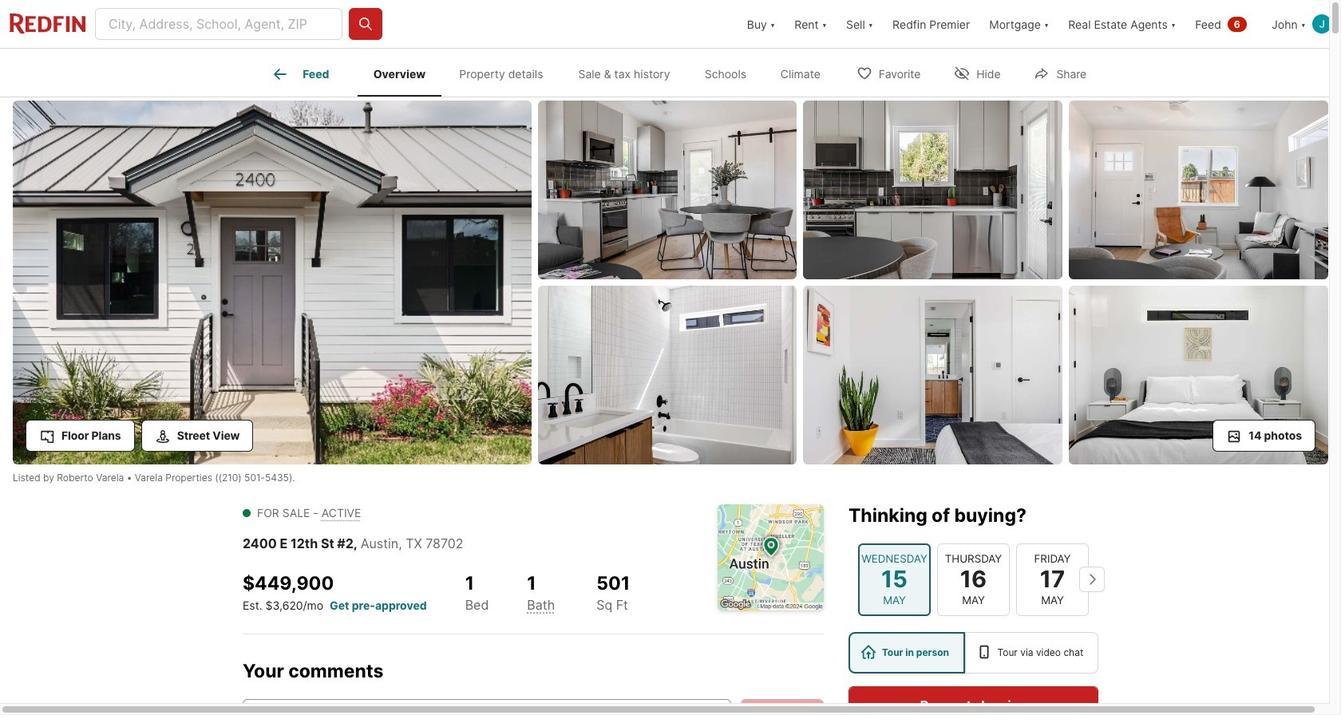 Task type: vqa. For each thing, say whether or not it's contained in the screenshot.
can
no



Task type: describe. For each thing, give the bounding box(es) containing it.
1 option from the left
[[849, 632, 966, 674]]

user photo image
[[1313, 14, 1332, 34]]

submit search image
[[358, 16, 374, 32]]

City, Address, School, Agent, ZIP search field
[[95, 8, 343, 40]]

map entry image
[[718, 505, 824, 611]]



Task type: locate. For each thing, give the bounding box(es) containing it.
2 option from the left
[[966, 632, 1099, 674]]

next image
[[1080, 567, 1105, 593]]

2400 e 12th st #2, austin, tx 78702 image
[[13, 101, 532, 465], [538, 101, 797, 280], [804, 101, 1063, 280], [1070, 101, 1329, 280], [538, 286, 797, 465], [804, 286, 1063, 465], [1070, 286, 1329, 465]]

None button
[[859, 544, 931, 616], [938, 544, 1010, 616], [1017, 544, 1090, 616], [859, 544, 931, 616], [938, 544, 1010, 616], [1017, 544, 1090, 616]]

tab list
[[243, 49, 851, 97]]

option
[[849, 632, 966, 674], [966, 632, 1099, 674]]

list box
[[849, 632, 1099, 674]]



